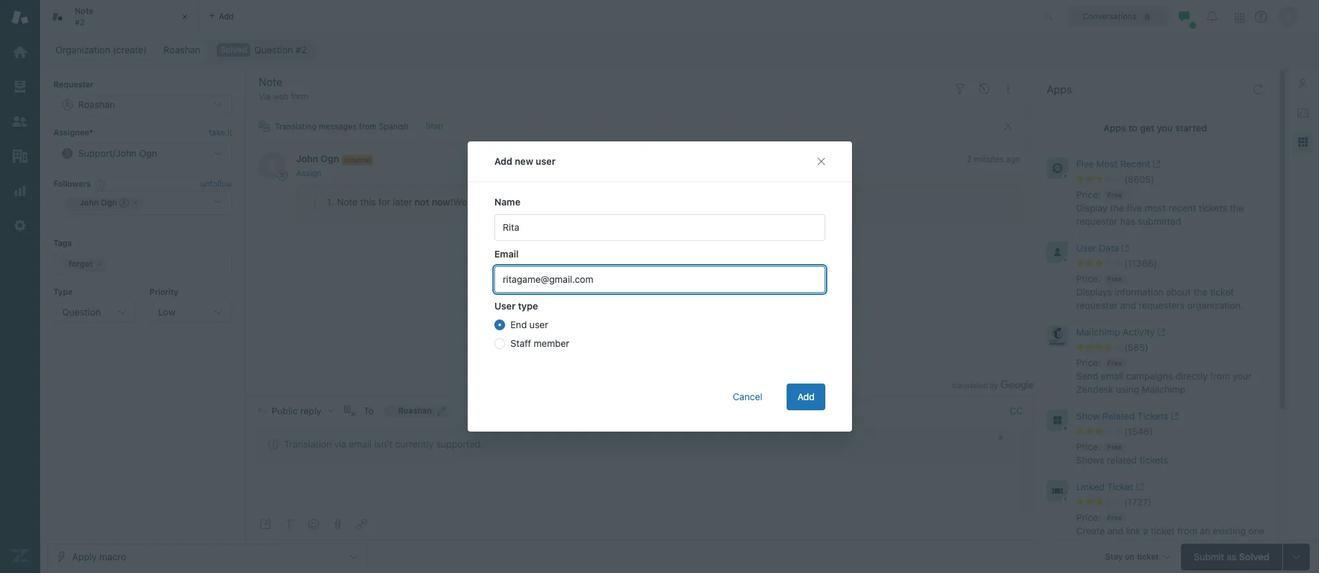 Task type: locate. For each thing, give the bounding box(es) containing it.
note up #2
[[75, 6, 94, 16]]

a
[[1144, 525, 1149, 536]]

roashan
[[164, 44, 200, 55], [398, 406, 432, 416]]

1 vertical spatial you
[[750, 196, 765, 207]]

to up recent
[[1129, 122, 1138, 133]]

question button
[[53, 302, 136, 323]]

1 horizontal spatial user
[[1076, 242, 1097, 254]]

free up the displays
[[1108, 275, 1122, 283]]

(opens in a new tab) image for linked ticket
[[1134, 483, 1144, 491]]

4 price: from the top
[[1076, 441, 1101, 452]]

5 free from the top
[[1108, 514, 1122, 522]]

organization
[[55, 44, 110, 55]]

email up "using"
[[1101, 370, 1124, 382]]

1 horizontal spatial mailchimp
[[1142, 384, 1186, 395]]

1 vertical spatial requester
[[1076, 300, 1118, 311]]

zendesk image
[[11, 547, 29, 565]]

(opens in a new tab) image inside user data link
[[1119, 244, 1130, 252]]

1 vertical spatial mailchimp
[[1142, 384, 1186, 395]]

ticket up organization.
[[1210, 286, 1234, 298]]

currently right we're
[[481, 196, 519, 207]]

ticket for the
[[1210, 286, 1234, 298]]

apps for apps
[[1047, 83, 1072, 95]]

add left new
[[494, 155, 512, 167]]

1 vertical spatial from
[[1210, 370, 1230, 382]]

cancel button
[[722, 384, 773, 410]]

submit as solved
[[1194, 551, 1270, 562]]

new
[[515, 155, 533, 167]]

link
[[1126, 525, 1141, 536]]

1 vertical spatial get
[[698, 196, 712, 207]]

organizations image
[[11, 147, 29, 165]]

and inside price: free create and link a ticket from an existing one
[[1108, 525, 1124, 536]]

secondary element
[[40, 37, 1319, 63]]

free inside price: free shows related tickets
[[1108, 443, 1122, 451]]

note left this
[[337, 196, 358, 207]]

add link (cmd k) image
[[356, 519, 367, 530]]

free inside price: free display the five most recent tickets the requester has submitted
[[1108, 191, 1122, 199]]

main element
[[0, 0, 40, 573]]

1 vertical spatial note
[[337, 196, 358, 207]]

tickets
[[1199, 202, 1228, 214], [1140, 454, 1168, 466]]

user inside "dialog"
[[494, 300, 515, 312]]

zendesk products image
[[1235, 13, 1245, 22]]

price: for create
[[1076, 512, 1101, 523]]

1 horizontal spatial from
[[1178, 525, 1198, 536]]

send
[[1076, 370, 1099, 382]]

free inside price: free create and link a ticket from an existing one
[[1108, 514, 1122, 522]]

1 requester from the top
[[1076, 216, 1118, 227]]

user up "staff member"
[[529, 319, 548, 330]]

0 horizontal spatial email
[[349, 439, 372, 450]]

user left data at right top
[[1076, 242, 1097, 254]]

free for and
[[1108, 514, 1122, 522]]

Email field
[[494, 266, 825, 293]]

requester down display
[[1076, 216, 1118, 227]]

solved right roashan link
[[221, 45, 247, 55]]

get started image
[[11, 43, 29, 61]]

email
[[494, 248, 518, 260]]

user for user data
[[1076, 242, 1097, 254]]

solved down "one"
[[1239, 551, 1270, 562]]

conversations button
[[1068, 6, 1167, 27]]

email inside price: free send email campaigns directly from your zendesk using mailchimp
[[1101, 370, 1124, 382]]

0 horizontal spatial ticket
[[1151, 525, 1175, 536]]

customers image
[[11, 113, 29, 130]]

the right recent
[[1230, 202, 1244, 214]]

user for user type
[[494, 300, 515, 312]]

close image
[[178, 10, 192, 23]]

(opens in a new tab) image inside the mailchimp activity link
[[1155, 329, 1165, 336]]

ticket inside price: free displays information about the ticket requester and requesters organization.
[[1210, 286, 1234, 298]]

0 vertical spatial solved
[[221, 45, 247, 55]]

1 horizontal spatial add
[[797, 391, 814, 402]]

note
[[75, 6, 94, 16], [337, 196, 358, 207]]

2 vertical spatial from
[[1178, 525, 1198, 536]]

1 horizontal spatial the
[[1194, 286, 1208, 298]]

add right cancel
[[797, 391, 814, 402]]

0 vertical spatial tickets
[[1199, 202, 1228, 214]]

get left back
[[698, 196, 712, 207]]

0 vertical spatial and
[[1120, 300, 1136, 311]]

0 vertical spatial mailchimp
[[1076, 326, 1120, 338]]

free inside price: free send email campaigns directly from your zendesk using mailchimp
[[1108, 359, 1122, 367]]

1 vertical spatial solved
[[1239, 551, 1270, 562]]

for
[[378, 196, 390, 207]]

price: up send
[[1076, 357, 1101, 368]]

related
[[1103, 410, 1135, 422]]

add inside button
[[797, 391, 814, 402]]

0 horizontal spatial as
[[768, 196, 777, 207]]

1 vertical spatial add
[[797, 391, 814, 402]]

translation via email isn't currently supported. alert
[[257, 428, 1013, 461]]

0 vertical spatial to
[[1129, 122, 1138, 133]]

price: inside price: free send email campaigns directly from your zendesk using mailchimp
[[1076, 357, 1101, 368]]

related
[[1107, 454, 1137, 466]]

0 horizontal spatial apps
[[1047, 83, 1072, 95]]

(opens in a new tab) image up 4 stars. 585 reviews. element
[[1155, 329, 1165, 336]]

tab
[[40, 0, 200, 33]]

tickets right recent
[[1199, 202, 1228, 214]]

ogn
[[321, 153, 339, 164]]

1 horizontal spatial to
[[1129, 122, 1138, 133]]

free up display
[[1108, 191, 1122, 199]]

Subject field
[[256, 74, 946, 90]]

tickets inside price: free display the five most recent tickets the requester has submitted
[[1199, 202, 1228, 214]]

(opens in a new tab) image for five most recent
[[1151, 160, 1161, 168]]

0 vertical spatial apps
[[1047, 83, 1072, 95]]

you right back
[[750, 196, 765, 207]]

requester inside price: free display the five most recent tickets the requester has submitted
[[1076, 216, 1118, 227]]

conversations
[[1083, 11, 1137, 21]]

price: inside price: free create and link a ticket from an existing one
[[1076, 512, 1101, 523]]

1 vertical spatial and
[[1108, 525, 1124, 536]]

via
[[259, 91, 271, 101]]

assign
[[296, 168, 321, 178]]

price: up shows
[[1076, 441, 1101, 452]]

an
[[1200, 525, 1211, 536]]

add new user
[[494, 155, 555, 167]]

price: up create
[[1076, 512, 1101, 523]]

2 requester from the top
[[1076, 300, 1118, 311]]

get up recent
[[1140, 122, 1155, 133]]

1 horizontal spatial ticket
[[1210, 286, 1234, 298]]

format text image
[[284, 519, 295, 530]]

ago
[[1006, 154, 1020, 164]]

1 horizontal spatial you
[[1157, 122, 1173, 133]]

(opens in a new tab) image up '(8605)'
[[1151, 160, 1161, 168]]

has
[[1120, 216, 1136, 227]]

as right submit
[[1227, 551, 1237, 562]]

mailchimp activity
[[1076, 326, 1155, 338]]

1 vertical spatial currently
[[395, 439, 434, 450]]

3 price: from the top
[[1076, 357, 1101, 368]]

1 horizontal spatial apps
[[1104, 122, 1126, 133]]

and down information
[[1120, 300, 1136, 311]]

mailchimp
[[1076, 326, 1120, 338], [1142, 384, 1186, 395]]

organization.
[[1188, 300, 1243, 311]]

1 horizontal spatial email
[[1101, 370, 1124, 382]]

ticket
[[1210, 286, 1234, 298], [1151, 525, 1175, 536]]

0 vertical spatial from
[[359, 121, 377, 131]]

note inside tab
[[75, 6, 94, 16]]

supported.
[[436, 439, 483, 450]]

0 vertical spatial ticket
[[1210, 286, 1234, 298]]

cc button
[[1010, 405, 1023, 417]]

recent
[[1169, 202, 1196, 214]]

requester inside price: free displays information about the ticket requester and requesters organization.
[[1076, 300, 1118, 311]]

roashan@gmail.com image
[[385, 406, 396, 417]]

(8605)
[[1124, 174, 1155, 185]]

john
[[296, 153, 318, 164]]

1 vertical spatial to
[[738, 196, 747, 207]]

(opens in a new tab) image up the (1727)
[[1134, 483, 1144, 491]]

from left an
[[1178, 525, 1198, 536]]

price: up display
[[1076, 189, 1101, 200]]

you
[[1157, 122, 1173, 133], [750, 196, 765, 207]]

0 horizontal spatial tickets
[[1140, 454, 1168, 466]]

(opens in a new tab) image
[[1151, 160, 1161, 168], [1119, 244, 1130, 252], [1155, 329, 1165, 336], [1134, 483, 1144, 491]]

low
[[158, 306, 176, 318]]

price: inside price: free displays information about the ticket requester and requesters organization.
[[1076, 273, 1101, 284]]

5 price: from the top
[[1076, 512, 1101, 523]]

add for add
[[797, 391, 814, 402]]

1 horizontal spatial get
[[1140, 122, 1155, 133]]

user left type
[[494, 300, 515, 312]]

(opens in a new tab) image inside linked ticket link
[[1134, 483, 1144, 491]]

2 horizontal spatial from
[[1210, 370, 1230, 382]]

Name field
[[494, 214, 825, 241]]

stop button
[[417, 116, 452, 137]]

price: free send email campaigns directly from your zendesk using mailchimp
[[1076, 357, 1252, 395]]

organization (create)
[[55, 44, 147, 55]]

2 horizontal spatial as
[[1227, 551, 1237, 562]]

2
[[967, 154, 972, 164]]

take it button
[[209, 126, 232, 140]]

john ogn link
[[296, 153, 339, 164]]

assign button
[[296, 167, 321, 179]]

0 horizontal spatial the
[[1110, 202, 1124, 214]]

1 vertical spatial apps
[[1104, 122, 1126, 133]]

1 vertical spatial tickets
[[1140, 454, 1168, 466]]

3 stars. 11366 reviews. element
[[1076, 258, 1269, 270]]

requester down the displays
[[1076, 300, 1118, 311]]

(opens in a new tab) image inside five most recent 'link'
[[1151, 160, 1161, 168]]

0 horizontal spatial currently
[[395, 439, 434, 450]]

five
[[1127, 202, 1142, 214]]

0 horizontal spatial from
[[359, 121, 377, 131]]

one
[[1249, 525, 1265, 536]]

0 vertical spatial note
[[75, 6, 94, 16]]

0 horizontal spatial user
[[494, 300, 515, 312]]

0 vertical spatial requester
[[1076, 216, 1118, 227]]

ticket inside price: free create and link a ticket from an existing one
[[1151, 525, 1175, 536]]

user right new
[[535, 155, 555, 167]]

1 horizontal spatial note
[[337, 196, 358, 207]]

price: for displays
[[1076, 273, 1101, 284]]

0 vertical spatial add
[[494, 155, 512, 167]]

user
[[535, 155, 555, 167], [529, 319, 548, 330]]

spanish
[[379, 121, 409, 131]]

get
[[1140, 122, 1155, 133], [698, 196, 712, 207]]

you left the started
[[1157, 122, 1173, 133]]

as right soon
[[803, 196, 813, 207]]

0 horizontal spatial note
[[75, 6, 94, 16]]

as left soon
[[768, 196, 777, 207]]

0 vertical spatial currently
[[481, 196, 519, 207]]

show related tickets image
[[1047, 410, 1068, 431]]

0 horizontal spatial solved
[[221, 45, 247, 55]]

free
[[1108, 191, 1122, 199], [1108, 275, 1122, 283], [1108, 359, 1122, 367], [1108, 443, 1122, 451], [1108, 514, 1122, 522]]

to
[[1129, 122, 1138, 133], [738, 196, 747, 207]]

insert emojis image
[[308, 519, 319, 530]]

0 vertical spatial you
[[1157, 122, 1173, 133]]

user type
[[494, 300, 538, 312]]

free for information
[[1108, 275, 1122, 283]]

submit
[[1194, 551, 1224, 562]]

0 vertical spatial user
[[1076, 242, 1097, 254]]

reporting image
[[11, 182, 29, 200]]

via
[[334, 439, 346, 450]]

1 horizontal spatial tickets
[[1199, 202, 1228, 214]]

the up organization.
[[1194, 286, 1208, 298]]

free for the
[[1108, 191, 1122, 199]]

2 price: from the top
[[1076, 273, 1101, 284]]

requester
[[1076, 216, 1118, 227], [1076, 300, 1118, 311]]

0 vertical spatial email
[[1101, 370, 1124, 382]]

free up the related
[[1108, 443, 1122, 451]]

free down "ticket"
[[1108, 514, 1122, 522]]

from inside price: free create and link a ticket from an existing one
[[1178, 525, 1198, 536]]

3 free from the top
[[1108, 359, 1122, 367]]

mailchimp activity link
[[1076, 326, 1245, 342]]

mailchimp down the displays
[[1076, 326, 1120, 338]]

free up "using"
[[1108, 359, 1122, 367]]

solved inside solved link
[[221, 45, 247, 55]]

2 minutes ago
[[967, 154, 1020, 164]]

translating
[[275, 121, 317, 131]]

from inside price: free send email campaigns directly from your zendesk using mailchimp
[[1210, 370, 1230, 382]]

0 horizontal spatial get
[[698, 196, 712, 207]]

possible.
[[816, 196, 854, 207]]

free inside price: free displays information about the ticket requester and requesters organization.
[[1108, 275, 1122, 283]]

to right back
[[738, 196, 747, 207]]

tab containing note
[[40, 0, 200, 33]]

(opens in a new tab) image up (11366)
[[1119, 244, 1130, 252]]

currently
[[481, 196, 519, 207], [395, 439, 434, 450]]

from left your
[[1210, 370, 1230, 382]]

3 stars. 8605 reviews. element
[[1076, 174, 1269, 186]]

the
[[1110, 202, 1124, 214], [1230, 202, 1244, 214], [1194, 286, 1208, 298]]

email
[[1101, 370, 1124, 382], [349, 439, 372, 450]]

0 vertical spatial roashan
[[164, 44, 200, 55]]

roashan down close icon
[[164, 44, 200, 55]]

price: inside price: free display the five most recent tickets the requester has submitted
[[1076, 189, 1101, 200]]

1 vertical spatial roashan
[[398, 406, 432, 416]]

roashan right roashan@gmail.com image
[[398, 406, 432, 416]]

the up has
[[1110, 202, 1124, 214]]

and left link on the bottom of page
[[1108, 525, 1124, 536]]

(opens in a new tab) image for user data
[[1119, 244, 1130, 252]]

currently right isn't at the bottom of the page
[[395, 439, 434, 450]]

using
[[1116, 384, 1139, 395]]

mailchimp activity image
[[1047, 326, 1068, 347]]

unfollow button
[[201, 178, 232, 190]]

campaigns
[[1126, 370, 1173, 382]]

apps for apps to get you started
[[1104, 122, 1126, 133]]

email right via
[[349, 439, 372, 450]]

high
[[623, 196, 641, 207]]

2 free from the top
[[1108, 275, 1122, 283]]

existing
[[1213, 525, 1246, 536]]

unfollow
[[201, 179, 232, 189]]

recent
[[1120, 158, 1151, 170]]

1 vertical spatial user
[[494, 300, 515, 312]]

five
[[1076, 158, 1094, 170]]

your
[[1233, 370, 1252, 382]]

0 vertical spatial user
[[535, 155, 555, 167]]

price: up the displays
[[1076, 273, 1101, 284]]

tickets inside price: free shows related tickets
[[1140, 454, 1168, 466]]

from left spanish
[[359, 121, 377, 131]]

1 vertical spatial ticket
[[1151, 525, 1175, 536]]

price: inside price: free shows related tickets
[[1076, 441, 1101, 452]]

3 stars. 1727 reviews. element
[[1076, 496, 1269, 508]]

take
[[209, 128, 225, 138]]

ticket right a
[[1151, 525, 1175, 536]]

mailchimp down campaigns on the right bottom
[[1142, 384, 1186, 395]]

4 free from the top
[[1108, 443, 1122, 451]]

1 free from the top
[[1108, 191, 1122, 199]]

1 vertical spatial email
[[349, 439, 372, 450]]

0 horizontal spatial roashan
[[164, 44, 200, 55]]

0 horizontal spatial add
[[494, 155, 512, 167]]

1 price: from the top
[[1076, 189, 1101, 200]]

tags
[[53, 238, 72, 248]]

tickets up linked ticket link
[[1140, 454, 1168, 466]]

(opens in a new tab) image for mailchimp activity
[[1155, 329, 1165, 336]]



Task type: vqa. For each thing, say whether or not it's contained in the screenshot.
Five Most Recent Icon
yes



Task type: describe. For each thing, give the bounding box(es) containing it.
price: for display
[[1076, 189, 1101, 200]]

translation
[[284, 439, 332, 450]]

traffic.
[[644, 196, 672, 207]]

0 horizontal spatial you
[[750, 196, 765, 207]]

shows
[[1076, 454, 1105, 466]]

close image
[[996, 434, 1004, 442]]

1 horizontal spatial currently
[[481, 196, 519, 207]]

most
[[1096, 158, 1118, 170]]

4 stars. 585 reviews. element
[[1076, 342, 1269, 354]]

user data image
[[1047, 242, 1068, 263]]

price: free display the five most recent tickets the requester has submitted
[[1076, 189, 1244, 227]]

not
[[415, 196, 429, 207]]

staff member
[[510, 338, 569, 349]]

add button
[[787, 384, 825, 410]]

stop
[[425, 121, 443, 131]]

type
[[53, 287, 73, 297]]

messages
[[319, 121, 357, 131]]

unusually
[[580, 196, 620, 207]]

tabs tab list
[[40, 0, 1030, 33]]

user data link
[[1076, 242, 1245, 258]]

linked
[[1076, 481, 1105, 492]]

customer context image
[[1298, 78, 1309, 89]]

free for related
[[1108, 443, 1122, 451]]

priority
[[149, 287, 178, 297]]

john ogn internal assign
[[296, 153, 371, 178]]

0 vertical spatial get
[[1140, 122, 1155, 133]]

zendesk support image
[[11, 9, 29, 26]]

linked ticket image
[[1047, 480, 1068, 502]]

requesters
[[1139, 300, 1185, 311]]

edit user image
[[437, 407, 447, 416]]

email inside alert
[[349, 439, 372, 450]]

currently inside alert
[[395, 439, 434, 450]]

note for this
[[337, 196, 358, 207]]

we'll
[[675, 196, 696, 207]]

knowledge image
[[1298, 107, 1309, 118]]

and inside price: free displays information about the ticket requester and requesters organization.
[[1120, 300, 1136, 311]]

started
[[1176, 122, 1207, 133]]

price: free shows related tickets
[[1076, 441, 1168, 466]]

ticket for a
[[1151, 525, 1175, 536]]

later
[[393, 196, 412, 207]]

note this for later not now! we're currently experiencing unusually high traffic. we'll get back to you as soon as possible.
[[337, 196, 854, 207]]

roashan link
[[155, 41, 209, 59]]

note for #2
[[75, 6, 94, 16]]

five most recent image
[[1047, 157, 1068, 179]]

#2
[[75, 17, 85, 27]]

five most recent link
[[1076, 157, 1245, 174]]

add new user dialog
[[467, 141, 852, 432]]

minutes
[[974, 154, 1004, 164]]

1 horizontal spatial roashan
[[398, 406, 432, 416]]

cc
[[1010, 405, 1023, 417]]

tickets
[[1138, 410, 1169, 422]]

via web form
[[259, 91, 308, 101]]

member
[[533, 338, 569, 349]]

this
[[360, 196, 376, 207]]

translation via email isn't currently supported.
[[284, 439, 483, 450]]

name
[[494, 196, 520, 208]]

1 horizontal spatial as
[[803, 196, 813, 207]]

price: free displays information about the ticket requester and requesters organization.
[[1076, 273, 1243, 311]]

views image
[[11, 78, 29, 95]]

apps to get you started
[[1104, 122, 1207, 133]]

submitted
[[1138, 216, 1182, 227]]

add attachment image
[[332, 519, 343, 530]]

assignee*
[[53, 128, 93, 138]]

zendesk
[[1076, 384, 1114, 395]]

question
[[62, 306, 101, 318]]

most
[[1145, 202, 1166, 214]]

note #2
[[75, 6, 94, 27]]

price: for send
[[1076, 357, 1101, 368]]

3 stars. 1546 reviews. element
[[1076, 426, 1269, 438]]

type
[[518, 300, 538, 312]]

we're
[[453, 196, 478, 207]]

show related tickets link
[[1076, 410, 1245, 426]]

price: free create and link a ticket from an existing one
[[1076, 512, 1265, 536]]

end user
[[510, 319, 548, 330]]

five most recent
[[1076, 158, 1151, 170]]

2 horizontal spatial the
[[1230, 202, 1244, 214]]

roashan inside secondary element
[[164, 44, 200, 55]]

avatar image
[[259, 152, 286, 179]]

to
[[364, 405, 374, 417]]

0 horizontal spatial to
[[738, 196, 747, 207]]

apps image
[[1298, 137, 1309, 147]]

0 horizontal spatial mailchimp
[[1076, 326, 1120, 338]]

end
[[510, 319, 527, 330]]

crossicon image
[[344, 406, 355, 417]]

(opens in a new tab) image
[[1169, 413, 1179, 421]]

experiencing
[[522, 196, 577, 207]]

1 vertical spatial user
[[529, 319, 548, 330]]

get help image
[[1255, 11, 1267, 23]]

admin image
[[11, 217, 29, 234]]

events image
[[979, 83, 990, 94]]

draft mode image
[[260, 519, 271, 530]]

organization (create) button
[[47, 41, 156, 59]]

1 horizontal spatial solved
[[1239, 551, 1270, 562]]

(create)
[[113, 44, 147, 55]]

take it
[[209, 128, 232, 138]]

add for add new user
[[494, 155, 512, 167]]

mailchimp inside price: free send email campaigns directly from your zendesk using mailchimp
[[1142, 384, 1186, 395]]

price: for shows
[[1076, 441, 1101, 452]]

close modal image
[[816, 156, 827, 167]]

now!
[[432, 196, 453, 207]]

about
[[1166, 286, 1191, 298]]

create
[[1076, 525, 1105, 536]]

the inside price: free displays information about the ticket requester and requesters organization.
[[1194, 286, 1208, 298]]

(11366)
[[1124, 258, 1157, 269]]

(1546)
[[1124, 426, 1153, 437]]

solved link
[[208, 41, 316, 59]]

isn't
[[374, 439, 393, 450]]

(585)
[[1124, 342, 1149, 353]]

activity
[[1123, 326, 1155, 338]]

web
[[273, 91, 289, 101]]

show
[[1076, 410, 1100, 422]]

linked ticket link
[[1076, 480, 1245, 496]]

it
[[227, 128, 232, 138]]

show related tickets
[[1076, 410, 1169, 422]]

2 minutes ago text field
[[967, 154, 1020, 164]]

free for email
[[1108, 359, 1122, 367]]

ticket
[[1107, 481, 1134, 492]]

linked ticket
[[1076, 481, 1134, 492]]

cancel
[[733, 391, 763, 402]]



